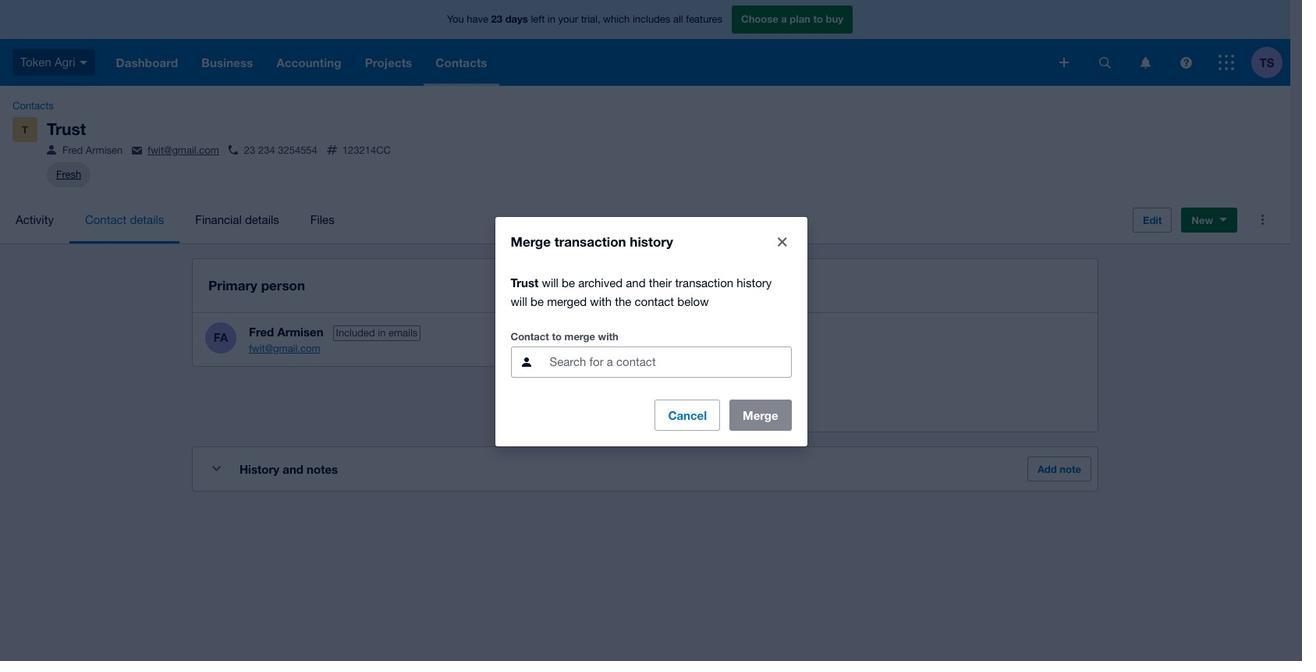 Task type: describe. For each thing, give the bounding box(es) containing it.
phone number image
[[229, 145, 238, 155]]

1 horizontal spatial be
[[562, 276, 575, 289]]

1 vertical spatial with
[[598, 330, 619, 342]]

you
[[447, 13, 464, 25]]

Contact to merge with field
[[548, 347, 791, 377]]

1 horizontal spatial will
[[542, 276, 559, 289]]

234 inside phone (23) 234 3254554
[[721, 390, 740, 403]]

close button
[[767, 226, 798, 257]]

2 horizontal spatial details
[[725, 277, 767, 293]]

token agri button
[[0, 39, 104, 86]]

0 horizontal spatial trust
[[47, 119, 86, 139]]

23 234 3254554
[[244, 145, 318, 156]]

agri
[[55, 55, 75, 68]]

included
[[336, 327, 375, 338]]

included in emails
[[336, 327, 418, 338]]

history and notes
[[240, 462, 338, 476]]

details for 'financial details' button
[[245, 213, 279, 226]]

days
[[506, 13, 528, 25]]

history
[[240, 462, 280, 476]]

0 vertical spatial fred armisen
[[62, 145, 123, 156]]

fwit@gmail.com for the right fwit@gmail.com link
[[249, 342, 320, 354]]

add note button
[[1028, 456, 1092, 481]]

svg image inside token agri popup button
[[79, 61, 87, 65]]

and inside will be archived and their transaction history will be merged with the contact below
[[626, 276, 646, 289]]

1 horizontal spatial 123214cc
[[699, 346, 755, 360]]

add
[[1038, 463, 1057, 475]]

fa
[[214, 330, 228, 344]]

financial
[[195, 213, 242, 226]]

merged
[[547, 295, 587, 308]]

ts button
[[1252, 39, 1291, 86]]

account number image
[[327, 145, 337, 155]]

0 vertical spatial 234
[[258, 145, 275, 156]]

contact details inside button
[[85, 213, 164, 226]]

have
[[467, 13, 489, 25]]

0 horizontal spatial armisen
[[86, 145, 123, 156]]

menu containing activity
[[0, 196, 1121, 243]]

phone (23) 234 3254554
[[699, 374, 789, 403]]

contact
[[635, 295, 674, 308]]

primary
[[208, 277, 258, 293]]

person
[[261, 277, 305, 293]]

financial details
[[195, 213, 279, 226]]

trial,
[[581, 13, 601, 25]]

23 inside ts banner
[[491, 13, 503, 25]]

toggle button
[[201, 453, 232, 484]]

buy
[[826, 13, 844, 25]]

ts banner
[[0, 0, 1291, 86]]

financial details button
[[180, 196, 295, 243]]

archived
[[579, 276, 623, 289]]

with inside will be archived and their transaction history will be merged with the contact below
[[590, 295, 612, 308]]

merge for merge
[[743, 408, 779, 422]]

new
[[1192, 214, 1214, 226]]

files
[[311, 213, 335, 226]]

to inside 'dialog'
[[552, 330, 562, 342]]

details for contact details button
[[130, 213, 164, 226]]

cancel
[[668, 408, 707, 422]]

0 horizontal spatial and
[[283, 462, 304, 476]]

in inside you have 23 days left in your trial, which includes all features
[[548, 13, 556, 25]]

email image
[[132, 146, 142, 154]]

1 horizontal spatial armisen
[[277, 324, 324, 338]]

0 horizontal spatial fwit@gmail.com link
[[148, 145, 219, 156]]

0 horizontal spatial 123214cc
[[343, 145, 391, 156]]

activity
[[16, 213, 54, 226]]

history inside will be archived and their transaction history will be merged with the contact below
[[737, 276, 772, 289]]

contact details button
[[69, 196, 180, 243]]

primary person
[[208, 277, 305, 293]]

0 vertical spatial history
[[630, 233, 673, 249]]

token
[[20, 55, 51, 68]]



Task type: vqa. For each thing, say whether or not it's contained in the screenshot.
Financial
yes



Task type: locate. For each thing, give the bounding box(es) containing it.
contact inside merge transaction history 'dialog'
[[511, 330, 549, 342]]

toggle image
[[212, 466, 220, 472]]

1 vertical spatial contact
[[670, 277, 721, 293]]

contact details up below
[[670, 277, 767, 293]]

0 horizontal spatial fwit@gmail.com
[[148, 145, 219, 156]]

trust inside merge transaction history 'dialog'
[[511, 275, 539, 289]]

files button
[[295, 196, 350, 243]]

and
[[626, 276, 646, 289], [283, 462, 304, 476]]

transaction inside will be archived and their transaction history will be merged with the contact below
[[675, 276, 734, 289]]

will be archived and their transaction history will be merged with the contact below
[[511, 276, 772, 308]]

be
[[562, 276, 575, 289], [531, 295, 544, 308]]

to left buy
[[814, 13, 823, 25]]

0 vertical spatial and
[[626, 276, 646, 289]]

1 vertical spatial 123214cc
[[699, 346, 755, 360]]

1 vertical spatial trust
[[511, 275, 539, 289]]

merge for merge transaction history
[[511, 233, 551, 249]]

0 vertical spatial 3254554
[[278, 145, 318, 156]]

fwit@gmail.com
[[148, 145, 219, 156], [249, 342, 320, 354]]

contact left merge
[[511, 330, 549, 342]]

contacts link
[[6, 98, 60, 114]]

in
[[548, 13, 556, 25], [378, 327, 386, 338]]

fwit@gmail.com down person
[[249, 342, 320, 354]]

1 vertical spatial armisen
[[277, 324, 324, 338]]

transaction up below
[[675, 276, 734, 289]]

below
[[678, 295, 709, 308]]

3254554
[[278, 145, 318, 156], [744, 390, 789, 403]]

fwit@gmail.com link down person
[[249, 342, 320, 354]]

1 vertical spatial transaction
[[675, 276, 734, 289]]

includes
[[633, 13, 671, 25]]

0 horizontal spatial contact
[[85, 213, 127, 226]]

1 vertical spatial will
[[511, 295, 528, 308]]

contact inside button
[[85, 213, 127, 226]]

fred armisen down person
[[249, 324, 324, 338]]

all
[[674, 13, 683, 25]]

1 horizontal spatial contact
[[511, 330, 549, 342]]

history up their
[[630, 233, 673, 249]]

and left notes
[[283, 462, 304, 476]]

3254554 inside phone (23) 234 3254554
[[744, 390, 789, 403]]

fred armisen
[[62, 145, 123, 156], [249, 324, 324, 338]]

0 horizontal spatial 23
[[244, 145, 255, 156]]

their
[[649, 276, 672, 289]]

1 vertical spatial fred armisen
[[249, 324, 324, 338]]

with right merge
[[598, 330, 619, 342]]

0 vertical spatial in
[[548, 13, 556, 25]]

0 vertical spatial fwit@gmail.com link
[[148, 145, 219, 156]]

1 vertical spatial to
[[552, 330, 562, 342]]

choose
[[742, 13, 779, 25]]

1 vertical spatial history
[[737, 276, 772, 289]]

1 horizontal spatial merge
[[743, 408, 779, 422]]

234 right phone number image
[[258, 145, 275, 156]]

transaction
[[555, 233, 626, 249], [675, 276, 734, 289]]

merge
[[565, 330, 596, 342]]

merge transaction history dialog
[[495, 217, 807, 446]]

contact up below
[[670, 277, 721, 293]]

contact right activity
[[85, 213, 127, 226]]

merge button
[[730, 399, 792, 430]]

and up the
[[626, 276, 646, 289]]

primary person image
[[47, 145, 56, 155]]

merge transaction history
[[511, 233, 673, 249]]

will up merged
[[542, 276, 559, 289]]

close image
[[778, 237, 787, 246]]

0 horizontal spatial will
[[511, 295, 528, 308]]

1 horizontal spatial fred armisen
[[249, 324, 324, 338]]

history
[[630, 233, 673, 249], [737, 276, 772, 289]]

1 vertical spatial merge
[[743, 408, 779, 422]]

contacts
[[12, 100, 54, 112]]

edit
[[1143, 214, 1162, 226]]

add note
[[1038, 463, 1082, 475]]

merge down phone (23) 234 3254554
[[743, 408, 779, 422]]

trust up "contact to merge with"
[[511, 275, 539, 289]]

1 vertical spatial and
[[283, 462, 304, 476]]

fresh
[[56, 169, 81, 180]]

1 horizontal spatial to
[[814, 13, 823, 25]]

0 vertical spatial merge
[[511, 233, 551, 249]]

to
[[814, 13, 823, 25], [552, 330, 562, 342]]

1 vertical spatial be
[[531, 295, 544, 308]]

fred right fa
[[249, 324, 274, 338]]

0 vertical spatial be
[[562, 276, 575, 289]]

new button
[[1182, 207, 1238, 232]]

phone
[[699, 374, 728, 385]]

1 horizontal spatial transaction
[[675, 276, 734, 289]]

1 vertical spatial contact details
[[670, 277, 767, 293]]

23 right phone number image
[[244, 145, 255, 156]]

0 vertical spatial to
[[814, 13, 823, 25]]

to left merge
[[552, 330, 562, 342]]

note
[[1060, 463, 1082, 475]]

to inside ts banner
[[814, 13, 823, 25]]

1 vertical spatial in
[[378, 327, 386, 338]]

history down close button
[[737, 276, 772, 289]]

0 vertical spatial contact details
[[85, 213, 164, 226]]

1 vertical spatial fred
[[249, 324, 274, 338]]

merge inside button
[[743, 408, 779, 422]]

will
[[542, 276, 559, 289], [511, 295, 528, 308]]

1 horizontal spatial details
[[245, 213, 279, 226]]

0 vertical spatial fwit@gmail.com
[[148, 145, 219, 156]]

contact details down email image
[[85, 213, 164, 226]]

0 horizontal spatial be
[[531, 295, 544, 308]]

1 vertical spatial fwit@gmail.com
[[249, 342, 320, 354]]

fwit@gmail.com right email image
[[148, 145, 219, 156]]

fwit@gmail.com link right email image
[[148, 145, 219, 156]]

plan
[[790, 13, 811, 25]]

fred armisen up fresh
[[62, 145, 123, 156]]

1 horizontal spatial history
[[737, 276, 772, 289]]

0 horizontal spatial details
[[130, 213, 164, 226]]

1 horizontal spatial and
[[626, 276, 646, 289]]

cancel button
[[655, 399, 721, 430]]

1 horizontal spatial in
[[548, 13, 556, 25]]

0 horizontal spatial in
[[378, 327, 386, 338]]

transaction up archived
[[555, 233, 626, 249]]

0 vertical spatial 123214cc
[[343, 145, 391, 156]]

trust
[[47, 119, 86, 139], [511, 275, 539, 289]]

token agri
[[20, 55, 75, 68]]

choose a plan to buy
[[742, 13, 844, 25]]

123214cc
[[343, 145, 391, 156], [699, 346, 755, 360]]

1 vertical spatial 23
[[244, 145, 255, 156]]

edit button
[[1133, 207, 1173, 232]]

123214cc up phone
[[699, 346, 755, 360]]

1 horizontal spatial fwit@gmail.com
[[249, 342, 320, 354]]

0 horizontal spatial to
[[552, 330, 562, 342]]

0 vertical spatial with
[[590, 295, 612, 308]]

1 horizontal spatial trust
[[511, 275, 539, 289]]

234 right (23)
[[721, 390, 740, 403]]

1 horizontal spatial fwit@gmail.com link
[[249, 342, 320, 354]]

1 horizontal spatial fred
[[249, 324, 274, 338]]

contact details
[[85, 213, 164, 226], [670, 277, 767, 293]]

1 vertical spatial 234
[[721, 390, 740, 403]]

with down archived
[[590, 295, 612, 308]]

0 vertical spatial fred
[[62, 145, 83, 156]]

1 horizontal spatial 3254554
[[744, 390, 789, 403]]

0 horizontal spatial 3254554
[[278, 145, 318, 156]]

be left merged
[[531, 295, 544, 308]]

fwit@gmail.com link
[[148, 145, 219, 156], [249, 342, 320, 354]]

emails
[[389, 327, 418, 338]]

(23)
[[699, 390, 718, 403]]

0 vertical spatial trust
[[47, 119, 86, 139]]

2 vertical spatial contact
[[511, 330, 549, 342]]

merge up merged
[[511, 233, 551, 249]]

you have 23 days left in your trial, which includes all features
[[447, 13, 723, 25]]

activity button
[[0, 196, 69, 243]]

0 horizontal spatial contact details
[[85, 213, 164, 226]]

in right left
[[548, 13, 556, 25]]

fred
[[62, 145, 83, 156], [249, 324, 274, 338]]

contact
[[85, 213, 127, 226], [670, 277, 721, 293], [511, 330, 549, 342]]

0 vertical spatial will
[[542, 276, 559, 289]]

3254554 right (23)
[[744, 390, 789, 403]]

your
[[559, 13, 578, 25]]

contact to merge with
[[511, 330, 619, 342]]

be up merged
[[562, 276, 575, 289]]

in left emails
[[378, 327, 386, 338]]

1 horizontal spatial contact details
[[670, 277, 767, 293]]

details inside button
[[245, 213, 279, 226]]

23 right have on the top left of the page
[[491, 13, 503, 25]]

armisen down person
[[277, 324, 324, 338]]

details
[[130, 213, 164, 226], [245, 213, 279, 226], [725, 277, 767, 293]]

0 horizontal spatial fred
[[62, 145, 83, 156]]

left
[[531, 13, 545, 25]]

0 horizontal spatial fred armisen
[[62, 145, 123, 156]]

0 horizontal spatial 234
[[258, 145, 275, 156]]

234
[[258, 145, 275, 156], [721, 390, 740, 403]]

1 horizontal spatial 234
[[721, 390, 740, 403]]

details inside button
[[130, 213, 164, 226]]

menu
[[0, 196, 1121, 243]]

which
[[603, 13, 630, 25]]

a
[[782, 13, 787, 25]]

0 horizontal spatial merge
[[511, 233, 551, 249]]

0 horizontal spatial history
[[630, 233, 673, 249]]

0 horizontal spatial transaction
[[555, 233, 626, 249]]

0 vertical spatial 23
[[491, 13, 503, 25]]

merge
[[511, 233, 551, 249], [743, 408, 779, 422]]

123214cc right account number image
[[343, 145, 391, 156]]

1 horizontal spatial 23
[[491, 13, 503, 25]]

armisen left email image
[[86, 145, 123, 156]]

the
[[615, 295, 632, 308]]

notes
[[307, 462, 338, 476]]

1 horizontal spatial svg image
[[1141, 57, 1151, 68]]

fred right primary person image
[[62, 145, 83, 156]]

features
[[686, 13, 723, 25]]

0 vertical spatial contact
[[85, 213, 127, 226]]

1 vertical spatial 3254554
[[744, 390, 789, 403]]

with
[[590, 295, 612, 308], [598, 330, 619, 342]]

will left merged
[[511, 295, 528, 308]]

1 vertical spatial fwit@gmail.com link
[[249, 342, 320, 354]]

fwit@gmail.com for the left fwit@gmail.com link
[[148, 145, 219, 156]]

svg image
[[1219, 55, 1235, 70], [1099, 57, 1111, 68], [1181, 57, 1192, 68], [1060, 58, 1069, 67]]

t
[[22, 123, 28, 136]]

svg image
[[1141, 57, 1151, 68], [79, 61, 87, 65]]

ts
[[1260, 55, 1275, 69]]

3254554 left account number image
[[278, 145, 318, 156]]

fresh button
[[56, 162, 81, 187]]

23
[[491, 13, 503, 25], [244, 145, 255, 156]]

armisen
[[86, 145, 123, 156], [277, 324, 324, 338]]

0 vertical spatial transaction
[[555, 233, 626, 249]]

0 vertical spatial armisen
[[86, 145, 123, 156]]

2 horizontal spatial contact
[[670, 277, 721, 293]]

trust up primary person image
[[47, 119, 86, 139]]

0 horizontal spatial svg image
[[79, 61, 87, 65]]



